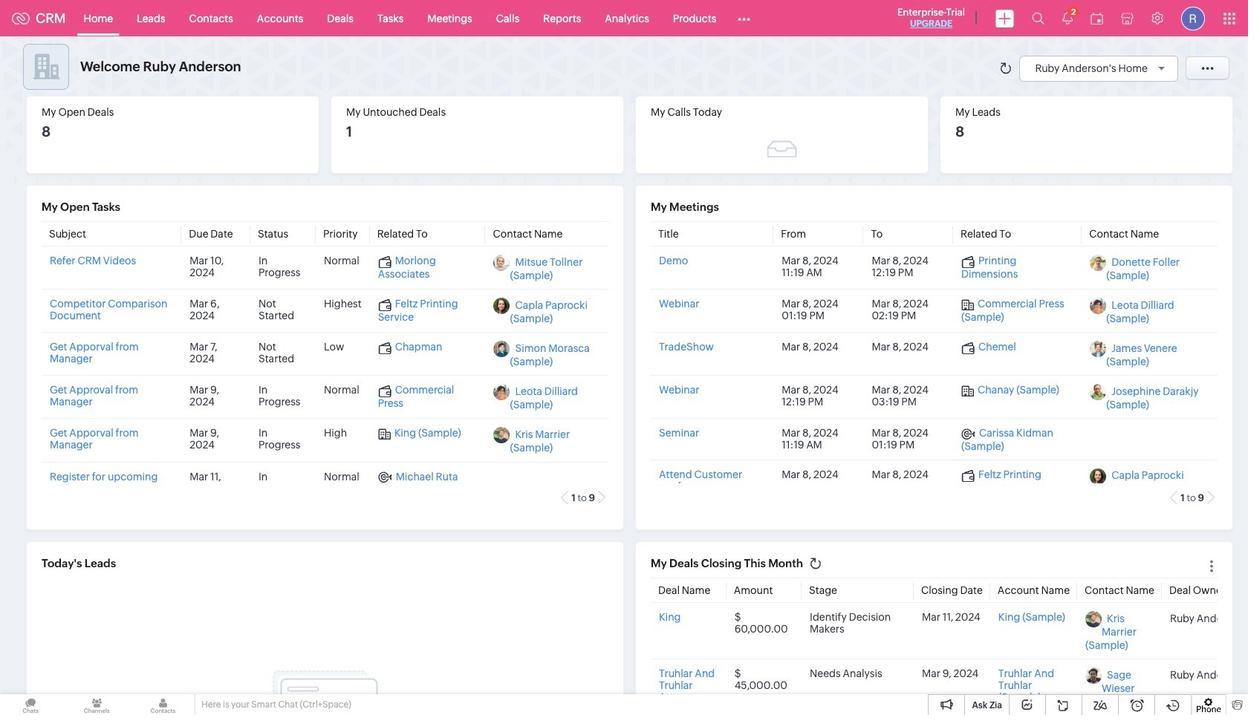 Task type: vqa. For each thing, say whether or not it's contained in the screenshot.
Create Menu element
yes



Task type: describe. For each thing, give the bounding box(es) containing it.
chats image
[[0, 695, 61, 716]]

channels image
[[66, 695, 127, 716]]

signals element
[[1054, 0, 1082, 36]]

search element
[[1024, 0, 1054, 36]]

create menu image
[[996, 9, 1015, 27]]



Task type: locate. For each thing, give the bounding box(es) containing it.
logo image
[[12, 12, 30, 24]]

search image
[[1033, 12, 1045, 25]]

contacts image
[[133, 695, 194, 716]]

create menu element
[[987, 0, 1024, 36]]

profile element
[[1173, 0, 1215, 36]]

profile image
[[1182, 6, 1206, 30]]

calendar image
[[1091, 12, 1104, 24]]

Other Modules field
[[729, 6, 761, 30]]



